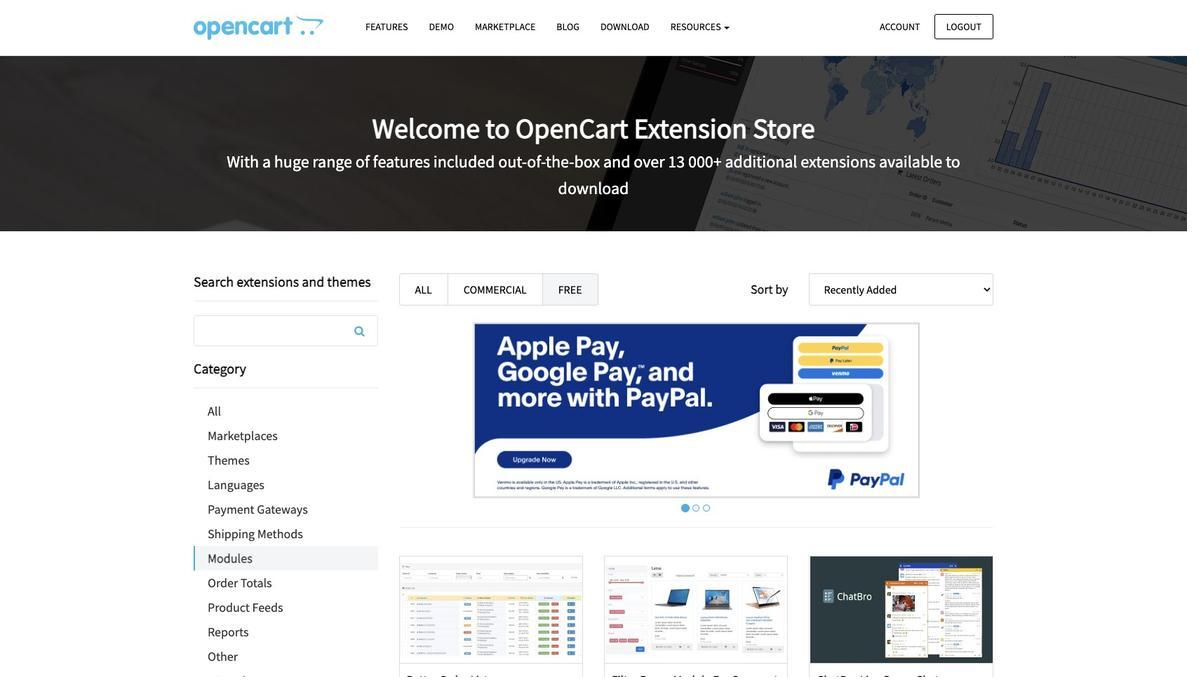 Task type: locate. For each thing, give the bounding box(es) containing it.
0 horizontal spatial all
[[208, 403, 221, 420]]

demo
[[429, 20, 454, 33]]

additional
[[725, 151, 797, 172]]

and
[[603, 151, 630, 172], [302, 273, 324, 290]]

by
[[775, 281, 788, 298]]

of
[[356, 151, 370, 172]]

shipping
[[208, 526, 255, 542]]

methods
[[257, 526, 303, 542]]

all
[[415, 283, 432, 297], [208, 403, 221, 420]]

marketplaces
[[208, 428, 278, 444]]

all for commercial
[[415, 283, 432, 297]]

reports
[[208, 624, 249, 641]]

included
[[433, 151, 495, 172]]

1 vertical spatial extensions
[[237, 273, 299, 290]]

account link
[[868, 14, 932, 39]]

product feeds link
[[194, 596, 378, 620]]

totals
[[241, 575, 272, 592]]

modules
[[208, 551, 252, 567]]

0 vertical spatial and
[[603, 151, 630, 172]]

product
[[208, 600, 250, 616]]

order
[[208, 575, 238, 592]]

and left themes
[[302, 273, 324, 290]]

to
[[486, 111, 510, 146], [946, 151, 960, 172]]

0 horizontal spatial and
[[302, 273, 324, 290]]

to right available
[[946, 151, 960, 172]]

0 horizontal spatial to
[[486, 111, 510, 146]]

the-
[[546, 151, 574, 172]]

0 vertical spatial all
[[415, 283, 432, 297]]

paypal payment gateway image
[[473, 323, 920, 499]]

all link
[[399, 274, 448, 306], [194, 399, 378, 424]]

themes link
[[194, 448, 378, 473]]

order totals link
[[194, 571, 378, 596]]

other
[[208, 649, 238, 665]]

over
[[634, 151, 665, 172]]

1 horizontal spatial to
[[946, 151, 960, 172]]

marketplaces link
[[194, 424, 378, 448]]

and right box at top
[[603, 151, 630, 172]]

download link
[[590, 15, 660, 39]]

0 vertical spatial all link
[[399, 274, 448, 306]]

1 horizontal spatial all
[[415, 283, 432, 297]]

1 vertical spatial all link
[[194, 399, 378, 424]]

extensions
[[801, 151, 876, 172], [237, 273, 299, 290]]

all for marketplaces
[[208, 403, 221, 420]]

and inside 'welcome to opencart extension store with a huge range of features included out-of-the-box and over 13 000+ additional extensions available to download'
[[603, 151, 630, 172]]

0 vertical spatial extensions
[[801, 151, 876, 172]]

13
[[668, 151, 685, 172]]

product feeds
[[208, 600, 283, 616]]

1 horizontal spatial all link
[[399, 274, 448, 306]]

extensions right search
[[237, 273, 299, 290]]

extension
[[634, 111, 747, 146]]

free
[[558, 283, 582, 297]]

0 horizontal spatial all link
[[194, 399, 378, 424]]

1 horizontal spatial extensions
[[801, 151, 876, 172]]

1 vertical spatial all
[[208, 403, 221, 420]]

range
[[312, 151, 352, 172]]

download
[[601, 20, 650, 33]]

chatbro live group chat image
[[810, 557, 993, 664]]

category
[[194, 360, 246, 377]]

extensions down store
[[801, 151, 876, 172]]

000+
[[688, 151, 722, 172]]

filter range module for opencart free image
[[605, 557, 787, 664]]

1 horizontal spatial and
[[603, 151, 630, 172]]

1 vertical spatial and
[[302, 273, 324, 290]]

with
[[227, 151, 259, 172]]

features
[[373, 151, 430, 172]]

box
[[574, 151, 600, 172]]

shipping methods link
[[194, 522, 378, 547]]

None text field
[[194, 316, 377, 346]]

features link
[[355, 15, 419, 39]]

to up out-
[[486, 111, 510, 146]]

commercial
[[464, 283, 527, 297]]



Task type: describe. For each thing, give the bounding box(es) containing it.
feeds
[[252, 600, 283, 616]]

free link
[[542, 274, 598, 306]]

languages link
[[194, 473, 378, 497]]

gateways
[[257, 502, 308, 518]]

download
[[558, 178, 629, 199]]

all link for commercial
[[399, 274, 448, 306]]

blog
[[557, 20, 580, 33]]

demo link
[[419, 15, 464, 39]]

payment
[[208, 502, 254, 518]]

themes
[[208, 453, 250, 469]]

a
[[262, 151, 271, 172]]

marketplace
[[475, 20, 536, 33]]

account
[[880, 20, 920, 33]]

0 vertical spatial to
[[486, 111, 510, 146]]

logout
[[946, 20, 982, 33]]

out-
[[498, 151, 527, 172]]

extensions inside 'welcome to opencart extension store with a huge range of features included out-of-the-box and over 13 000+ additional extensions available to download'
[[801, 151, 876, 172]]

logout link
[[934, 14, 994, 39]]

1 vertical spatial to
[[946, 151, 960, 172]]

available
[[879, 151, 943, 172]]

reports link
[[194, 620, 378, 645]]

welcome to opencart extension store with a huge range of features included out-of-the-box and over 13 000+ additional extensions available to download
[[227, 111, 960, 199]]

sort by
[[751, 281, 788, 298]]

resources link
[[660, 15, 741, 39]]

payment gateways link
[[194, 497, 378, 522]]

payment gateways
[[208, 502, 308, 518]]

shipping methods
[[208, 526, 303, 542]]

blog link
[[546, 15, 590, 39]]

themes
[[327, 273, 371, 290]]

of-
[[527, 151, 546, 172]]

order totals
[[208, 575, 272, 592]]

search
[[194, 273, 234, 290]]

commercial link
[[448, 274, 543, 306]]

features
[[366, 20, 408, 33]]

all link for marketplaces
[[194, 399, 378, 424]]

languages
[[208, 477, 264, 493]]

0 horizontal spatial extensions
[[237, 273, 299, 290]]

other extensions image
[[194, 15, 323, 40]]

other link
[[194, 645, 378, 669]]

modules link
[[195, 547, 378, 571]]

opencart
[[516, 111, 628, 146]]

resources
[[671, 20, 723, 33]]

sort
[[751, 281, 773, 298]]

better order list image
[[400, 557, 582, 664]]

search image
[[354, 326, 365, 337]]

store
[[753, 111, 815, 146]]

huge
[[274, 151, 309, 172]]

search extensions and themes
[[194, 273, 371, 290]]

marketplace link
[[464, 15, 546, 39]]

welcome
[[372, 111, 480, 146]]



Task type: vqa. For each thing, say whether or not it's contained in the screenshot.
in
no



